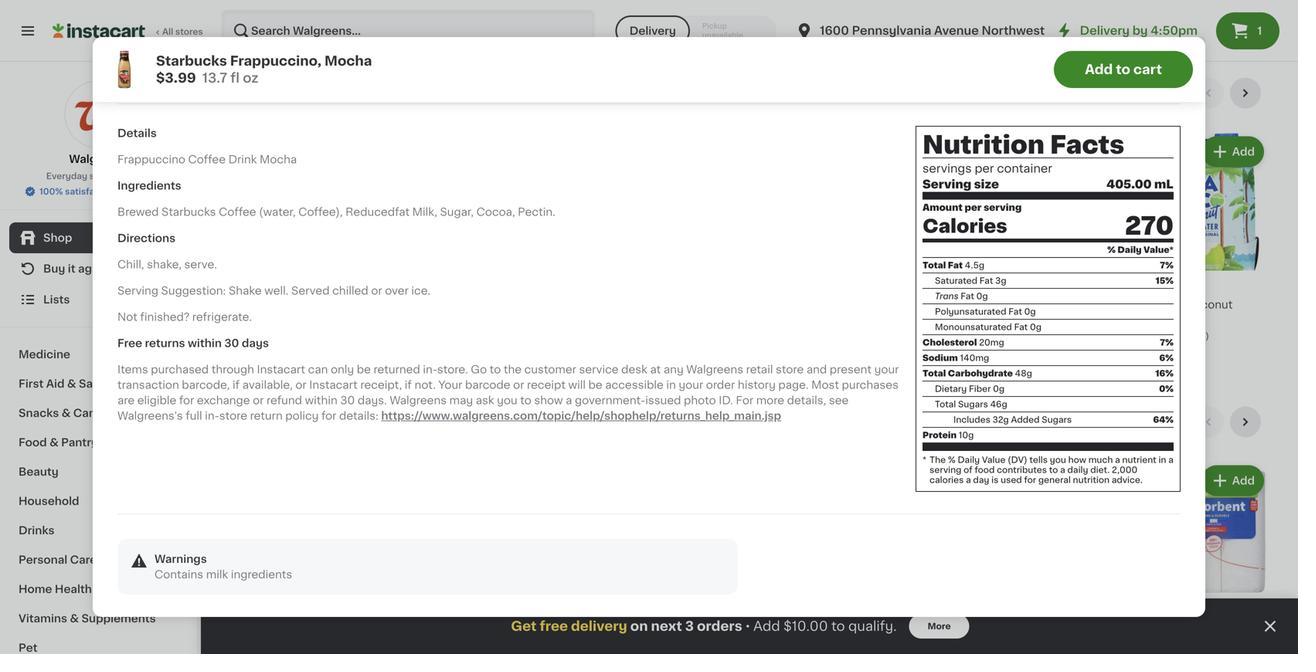 Task type: locate. For each thing, give the bounding box(es) containing it.
sodium 140mg
[[923, 354, 989, 362]]

x inside button
[[305, 36, 310, 44]]

starbucks inside starbucks frappuccino, mocha 13.7 fl oz
[[232, 315, 286, 326]]

1 spend from the left
[[685, 630, 714, 639]]

sponsored badge image
[[980, 341, 1027, 350]]

0 horizontal spatial drinks link
[[9, 516, 188, 546]]

spend down most
[[536, 630, 564, 639]]

available,
[[242, 380, 293, 391]]

estimated
[[1128, 618, 1163, 625]]

& left the candy
[[62, 408, 71, 419]]

on inside 'treatment tracker modal' dialog
[[630, 620, 648, 633]]

$ inside $ 3 19
[[983, 280, 989, 288]]

how
[[1068, 456, 1086, 464]]

0 vertical spatial walgreens
[[69, 154, 128, 165]]

3g
[[995, 277, 1007, 285]]

full
[[186, 411, 202, 422]]

item carousel region
[[232, 78, 1267, 394], [232, 407, 1267, 654]]

$9.49 element
[[831, 277, 968, 297]]

frappuccino, down the "9.5"
[[230, 54, 321, 68]]

see inside "item carousel" region
[[251, 367, 272, 377]]

items inside "item carousel" region
[[318, 367, 350, 377]]

pantry
[[61, 437, 98, 448]]

99 inside $ 3 99
[[253, 280, 265, 288]]

total for dietary fiber 0g
[[923, 369, 946, 378]]

beauty
[[19, 467, 59, 478]]

serving
[[984, 203, 1022, 212], [930, 466, 962, 474]]

0 horizontal spatial spend $45, save $7
[[536, 630, 621, 639]]

0 vertical spatial total
[[923, 261, 946, 270]]

eligible for top see eligible items button
[[724, 24, 765, 35]]

fat for saturated
[[980, 277, 993, 285]]

accurate
[[558, 618, 588, 625]]

$ 9 29
[[534, 608, 564, 624]]

0 horizontal spatial your
[[679, 380, 703, 391]]

0 horizontal spatial $45,
[[566, 630, 586, 639]]

delivery inside button
[[630, 25, 676, 36]]

refund
[[267, 395, 302, 406]]

29 inside $ 9 29
[[553, 609, 564, 617]]

0 horizontal spatial 13.7 fl oz button
[[117, 0, 284, 46]]

delivery button
[[616, 15, 690, 46]]

serving down servings
[[923, 179, 971, 190]]

saturated fat 3g
[[935, 277, 1007, 285]]

view down add to cart
[[1087, 88, 1114, 99]]

oz inside monster energy rehab monster tea + lemonade 15.5 fl oz
[[1008, 330, 1018, 338]]

trans fat 0g polyunsaturated fat 0g monounsaturated fat 0g
[[935, 292, 1042, 331]]

$ up displayed
[[235, 609, 241, 617]]

0 horizontal spatial 29
[[553, 609, 564, 617]]

$ 17 99 left seasonality
[[983, 608, 1019, 624]]

monster
[[980, 299, 1025, 310], [980, 315, 1025, 326]]

1 save from the left
[[738, 630, 758, 639]]

fl inside the starbucks frappuccino, mocha $3.99 13.7 fl oz
[[230, 71, 240, 85]]

added
[[1011, 416, 1040, 424]]

to inside button
[[1116, 63, 1130, 76]]

total
[[923, 261, 946, 270], [923, 369, 946, 378], [935, 400, 956, 409]]

household
[[232, 414, 325, 430], [19, 496, 79, 507]]

0 vertical spatial sugars
[[958, 400, 988, 409]]

1 vertical spatial 30
[[340, 395, 355, 406]]

mocha for starbucks frappuccino, mocha $3.99 13.7 fl oz
[[325, 54, 372, 68]]

spend for 9
[[536, 630, 564, 639]]

19
[[1001, 280, 1011, 288]]

1 horizontal spatial delivery
[[1080, 25, 1130, 36]]

0 horizontal spatial spend
[[536, 630, 564, 639]]

add button
[[904, 138, 963, 166], [1053, 138, 1113, 166], [1203, 138, 1263, 166], [904, 467, 963, 495], [1053, 467, 1113, 495], [1203, 467, 1263, 495]]

sugars
[[958, 400, 988, 409], [1042, 416, 1072, 424]]

2 vertical spatial starbucks
[[232, 315, 286, 326]]

coffee left (water,
[[219, 207, 256, 218]]

through
[[211, 364, 254, 375]]

0 horizontal spatial items
[[318, 367, 350, 377]]

6%
[[1159, 354, 1174, 362]]

2 monster from the top
[[980, 315, 1025, 326]]

$ left ice.
[[385, 280, 390, 288]]

1 $45, from the left
[[716, 630, 736, 639]]

16
[[831, 644, 842, 654]]

32g
[[993, 416, 1009, 424]]

issued
[[645, 395, 681, 406]]

30 left days on the left bottom
[[224, 338, 239, 349]]

1 $7 from the left
[[760, 630, 770, 639]]

2 17 from the left
[[839, 608, 856, 624]]

add inside 'treatment tracker modal' dialog
[[753, 620, 780, 633]]

x for 9.5
[[305, 36, 310, 44]]

spend $45, save $7 down accurate
[[536, 630, 621, 639]]

or left packaging
[[189, 618, 196, 625]]

1 vertical spatial see
[[251, 367, 272, 377]]

0 vertical spatial for
[[736, 395, 753, 406]]

only inside 'items purchased through instacart can only be returned in-store. go to the customer service desk at any walgreens retail store and present your transaction barcode, if available, or instacart receipt, if not. your barcode or receipt will be accessible in your order history page. most purchases are eligible for exchange or refund within 30 days. walgreens may ask you to show a government-issued photo id. for more details, see walgreens's full in-store return policy for details:'
[[331, 364, 354, 375]]

2 spend from the left
[[536, 630, 564, 639]]

spend $45, save $7
[[685, 630, 770, 639], [536, 630, 621, 639]]

product group
[[232, 133, 369, 385], [381, 133, 519, 368], [831, 133, 968, 339], [980, 133, 1118, 354], [1130, 133, 1267, 355], [831, 462, 968, 654], [980, 462, 1118, 654], [1130, 462, 1267, 654]]

not.
[[415, 380, 436, 391]]

2 view from the top
[[1087, 417, 1114, 428]]

0 horizontal spatial serving
[[117, 286, 158, 296]]

warnings contains milk ingredients
[[155, 554, 292, 580]]

(600+)
[[1132, 88, 1170, 99]]

1 horizontal spatial only
[[331, 364, 354, 375]]

1 view from the top
[[1087, 88, 1114, 99]]

coffee left the drink
[[188, 154, 226, 165]]

$ up most
[[534, 609, 540, 617]]

served
[[291, 286, 330, 296]]

spend $45, save $7 for 8
[[685, 630, 770, 639]]

2 if from the left
[[405, 380, 412, 391]]

dietary
[[935, 385, 967, 393]]

serving inside the * the % daily value (dv) tells you how much a nutrient in a serving of food contributes to a daily diet. 2,000 calories a day is used for general nutrition advice.
[[930, 466, 962, 474]]

starbucks down ingredients
[[162, 207, 216, 218]]

daily left value*
[[1118, 246, 1142, 254]]

over
[[385, 286, 409, 296]]

30 inside 'items purchased through instacart can only be returned in-store. go to the customer service desk at any walgreens retail store and present your transaction barcode, if available, or instacart receipt, if not. your barcode or receipt will be accessible in your order history page. most purchases are eligible for exchange or refund within 30 days. walgreens may ask you to show a government-issued photo id. for more details, see walgreens's full in-store return policy for details:'
[[340, 395, 355, 406]]

2 item carousel region from the top
[[232, 407, 1267, 654]]

eligible inside "item carousel" region
[[275, 367, 316, 377]]

0 horizontal spatial delivery
[[630, 25, 676, 36]]

walgreens down not.
[[390, 395, 447, 406]]

0 vertical spatial frappuccino,
[[230, 54, 321, 68]]

if down through
[[233, 380, 240, 391]]

mocha down refrigerate. on the top left of page
[[232, 330, 269, 341]]

0 horizontal spatial information
[[147, 618, 187, 625]]

1 vertical spatial in-
[[205, 411, 219, 422]]

$ up get free delivery on next 3 orders • add $10.00 to qualify.
[[684, 609, 690, 617]]

0 horizontal spatial be
[[302, 618, 311, 625]]

1 vertical spatial see eligible items
[[251, 367, 350, 377]]

1 vertical spatial for
[[682, 618, 693, 625]]

0 horizontal spatial within
[[188, 338, 222, 349]]

None search field
[[221, 9, 596, 53]]

save for 8
[[738, 630, 758, 639]]

sugar,
[[440, 207, 474, 218]]

fat for total
[[948, 261, 963, 270]]

0 vertical spatial per
[[975, 163, 994, 174]]

starbucks up the $3.99
[[156, 54, 227, 68]]

$45, down accurate
[[566, 630, 586, 639]]

total down dietary
[[935, 400, 956, 409]]

your up purchases
[[874, 364, 899, 375]]

all
[[1117, 88, 1129, 99], [1117, 417, 1129, 428]]

1 29 from the left
[[553, 609, 564, 617]]

walgreens's
[[117, 411, 183, 422]]

eligible inside 'items purchased through instacart can only be returned in-store. go to the customer service desk at any walgreens retail store and present your transaction barcode, if available, or instacart receipt, if not. your barcode or receipt will be accessible in your order history page. most purchases are eligible for exchange or refund within 30 days. walgreens may ask you to show a government-issued photo id. for more details, see walgreens's full in-store return policy for details:'
[[137, 395, 176, 406]]

daily up of
[[958, 456, 980, 464]]

29 inside $ 5 29
[[1151, 609, 1162, 617]]

your up photo
[[679, 380, 703, 391]]

$7 for 9
[[610, 630, 621, 639]]

in inside the * the % daily value (dv) tells you how much a nutrient in a serving of food contributes to a daily diet. 2,000 calories a day is used for general nutrition advice.
[[1159, 456, 1166, 464]]

2 $ 17 99 from the left
[[834, 608, 870, 624]]

$ inside $ 5 00
[[235, 609, 241, 617]]

9 left ice.
[[390, 279, 402, 295]]

drinks up personal
[[19, 525, 55, 536]]

frappuccino, for oz
[[289, 315, 360, 326]]

& right food
[[50, 437, 59, 448]]

0 horizontal spatial see eligible items button
[[232, 359, 369, 385]]

0 vertical spatial is
[[991, 476, 999, 484]]

2 $7 from the left
[[610, 630, 621, 639]]

to up view all (600+)
[[1116, 63, 1130, 76]]

for inside 'items purchased through instacart can only be returned in-store. go to the customer service desk at any walgreens retail store and present your transaction barcode, if available, or instacart receipt, if not. your barcode or receipt will be accessible in your order history page. most purchases are eligible for exchange or refund within 30 days. walgreens may ask you to show a government-issued photo id. for more details, see walgreens's full in-store return policy for details:'
[[736, 395, 753, 406]]

99 inside $ 24 99
[[414, 609, 426, 617]]

1 horizontal spatial spend
[[685, 630, 714, 639]]

1 horizontal spatial %
[[1107, 246, 1116, 254]]

household down refund
[[232, 414, 325, 430]]

99 for starbucks frappuccino, mocha
[[253, 280, 265, 288]]

see for the bottom see eligible items button
[[251, 367, 272, 377]]

delivery
[[571, 620, 627, 633]]

all for 10
[[1117, 88, 1129, 99]]

1 horizontal spatial store
[[219, 411, 247, 422]]

4 inside button
[[655, 36, 661, 44]]

0 vertical spatial starbucks
[[156, 54, 227, 68]]

$7 for 8
[[760, 630, 770, 639]]

to up general
[[1049, 466, 1058, 474]]

page.
[[778, 380, 809, 391]]

milk
[[206, 569, 228, 580]]

4 inside button
[[297, 36, 303, 44]]

1 horizontal spatial household
[[232, 414, 325, 430]]

4 inside product group
[[1130, 344, 1136, 353]]

store up page.
[[776, 364, 804, 375]]

1 vertical spatial 9
[[540, 608, 551, 624]]

next
[[651, 620, 682, 633]]

fl inside starbucks frappuccino, mocha 13.7 fl oz
[[250, 345, 256, 354]]

view all (900+)
[[1087, 417, 1170, 428]]

cholesterol 20mg
[[923, 338, 1004, 347]]

may up the reference.
[[272, 618, 287, 625]]

1 horizontal spatial save
[[738, 630, 758, 639]]

see eligible items inside "item carousel" region
[[251, 367, 350, 377]]

purchases
[[842, 380, 899, 391]]

all down add to cart
[[1117, 88, 1129, 99]]

1 horizontal spatial on
[[1012, 618, 1021, 625]]

fl inside button
[[328, 36, 334, 44]]

household down the beauty
[[19, 496, 79, 507]]

1 horizontal spatial 9
[[540, 608, 551, 624]]

99 for angel soft toilet paper, 16 mega rolls
[[858, 609, 870, 617]]

if left not.
[[405, 380, 412, 391]]

1 horizontal spatial $45,
[[716, 630, 736, 639]]

personal care link
[[9, 546, 188, 575]]

0 vertical spatial serving
[[923, 179, 971, 190]]

0 vertical spatial in
[[666, 380, 676, 391]]

% daily value*
[[1107, 246, 1174, 254]]

0 vertical spatial see eligible items
[[700, 24, 799, 35]]

can
[[308, 364, 328, 375]]

add button for canada dry ginger ale
[[904, 138, 963, 166]]

1 17 from the left
[[989, 608, 1006, 624]]

in- up not.
[[423, 364, 437, 375]]

product group containing 9
[[381, 133, 519, 368]]

sugars up includes
[[958, 400, 988, 409]]

0 horizontal spatial 5
[[241, 608, 251, 624]]

add inside button
[[1085, 63, 1113, 76]]

serving down the chill,
[[117, 286, 158, 296]]

5 right factors.
[[1139, 608, 1149, 624]]

is inside product information or packaging displayed may not be current or complete. always refer to the physical product for the most accurate information and warnings. for additional information, contact the retailer or manufacturer. *actual weight may vary based on seasonality and other factors. estimated price is approximate and provided only for reference.
[[137, 627, 143, 634]]

0 vertical spatial mocha
[[325, 54, 372, 68]]

$7
[[760, 630, 770, 639], [610, 630, 621, 639]]

$45, down the additional at the bottom right
[[716, 630, 736, 639]]

free returns within 30 days
[[117, 338, 269, 349]]

1 vertical spatial monster
[[980, 315, 1025, 326]]

0 horizontal spatial you
[[497, 395, 517, 406]]

shop
[[43, 233, 72, 243]]

view up much
[[1087, 417, 1114, 428]]

oz inside button
[[336, 36, 346, 44]]

x inside product group
[[1138, 344, 1143, 353]]

for right warnings.
[[682, 618, 693, 625]]

store up "100% satisfaction guarantee" button
[[89, 172, 112, 180]]

2 7% from the top
[[1160, 338, 1174, 347]]

2 vertical spatial eligible
[[137, 395, 176, 406]]

270
[[1125, 214, 1174, 238]]

0 vertical spatial eligible
[[724, 24, 765, 35]]

2 $45, from the left
[[566, 630, 586, 639]]

0 vertical spatial 30
[[224, 338, 239, 349]]

customer
[[524, 364, 576, 375]]

0 vertical spatial item carousel region
[[232, 78, 1267, 394]]

7% for cholesterol 20mg
[[1160, 338, 1174, 347]]

1 horizontal spatial see
[[700, 24, 722, 35]]

1 spend $45, save $7 from the left
[[685, 630, 770, 639]]

4 for 4 x 9.5 fl oz
[[297, 36, 303, 44]]

tea
[[1028, 315, 1047, 326]]

30 up details:
[[340, 395, 355, 406]]

2 5 from the left
[[1139, 608, 1149, 624]]

is inside the * the % daily value (dv) tells you how much a nutrient in a serving of food contributes to a daily diet. 2,000 calories a day is used for general nutrition advice.
[[991, 476, 999, 484]]

the up "barcode"
[[504, 364, 522, 375]]

item carousel region containing household
[[232, 407, 1267, 654]]

& down health
[[70, 614, 79, 624]]

(water,
[[259, 207, 296, 218]]

instacart
[[257, 364, 305, 375], [309, 380, 358, 391]]

% left value*
[[1107, 246, 1116, 254]]

0 horizontal spatial only
[[238, 627, 253, 634]]

0 horizontal spatial on
[[630, 620, 648, 633]]

rehab
[[1069, 299, 1104, 310]]

$45, for 8
[[716, 630, 736, 639]]

to
[[1116, 63, 1130, 76], [490, 364, 501, 375], [520, 395, 531, 406], [1049, 466, 1058, 474], [430, 618, 438, 625], [831, 620, 845, 633]]

9
[[390, 279, 402, 295], [540, 608, 551, 624]]

household link down food & pantry link
[[9, 487, 188, 516]]

information up approximate at the bottom
[[147, 618, 187, 625]]

46g
[[990, 400, 1007, 409]]

1 vertical spatial frappuccino,
[[289, 315, 360, 326]]

3 left well.
[[241, 279, 251, 295]]

1 item carousel region from the top
[[232, 78, 1267, 394]]

0 vertical spatial monster
[[980, 299, 1025, 310]]

16.9
[[1145, 344, 1163, 353]]

1 vertical spatial eligible
[[275, 367, 316, 377]]

per up size
[[975, 163, 994, 174]]

3 left 19
[[989, 279, 1000, 295]]

government-
[[575, 395, 645, 406]]

to right "refer" on the left bottom
[[430, 618, 438, 625]]

1 7% from the top
[[1160, 261, 1174, 270]]

candy
[[73, 408, 110, 419]]

$7 down information, at the bottom right
[[760, 630, 770, 639]]

0 vertical spatial drinks link
[[232, 84, 288, 103]]

1 horizontal spatial $7
[[760, 630, 770, 639]]

within down refrigerate. on the top left of page
[[188, 338, 222, 349]]

0 horizontal spatial daily
[[958, 456, 980, 464]]

fl inside button
[[686, 36, 692, 44]]

1 horizontal spatial 13.7 fl oz button
[[476, 0, 643, 46]]

the left "retailer"
[[804, 618, 815, 625]]

1 vertical spatial %
[[948, 456, 956, 464]]

guard,
[[482, 628, 519, 639]]

0 horizontal spatial eligible
[[137, 395, 176, 406]]

x left 16.9 at the right bottom of the page
[[1138, 344, 1143, 353]]

be
[[357, 364, 371, 375], [588, 380, 602, 391], [302, 618, 311, 625]]

0 horizontal spatial household link
[[9, 487, 188, 516]]

0 horizontal spatial 30
[[224, 338, 239, 349]]

in- right full
[[205, 411, 219, 422]]

0 horizontal spatial $7
[[610, 630, 621, 639]]

1 horizontal spatial eligible
[[275, 367, 316, 377]]

13.7 inside starbucks frappuccino, mocha 13.7 fl oz
[[232, 345, 248, 354]]

0 horizontal spatial see
[[251, 367, 272, 377]]

or up angel
[[843, 618, 850, 625]]

1 vertical spatial serving
[[930, 466, 962, 474]]

view inside view all (600+) link
[[1087, 88, 1114, 99]]

1 $ 17 99 from the left
[[983, 608, 1019, 624]]

all for 5
[[1117, 417, 1129, 428]]

a down of
[[966, 476, 971, 484]]

0 vertical spatial serving
[[984, 203, 1022, 212]]

saturated
[[935, 277, 977, 285]]

frappuccino, inside the starbucks frappuccino, mocha $3.99 13.7 fl oz
[[230, 54, 321, 68]]

may down your
[[449, 395, 473, 406]]

0 horizontal spatial 13.7 fl oz
[[117, 36, 154, 44]]

2 information from the left
[[590, 618, 630, 625]]

x for 6.5
[[663, 36, 668, 44]]

mocha inside starbucks frappuccino, mocha 13.7 fl oz
[[232, 330, 269, 341]]

2 29 from the left
[[1151, 609, 1162, 617]]

spend for 8
[[685, 630, 714, 639]]

the left most
[[525, 618, 536, 625]]

frappuccino, inside starbucks frappuccino, mocha 13.7 fl oz
[[289, 315, 360, 326]]

1 horizontal spatial items
[[767, 24, 799, 35]]

4 left the "9.5"
[[297, 36, 303, 44]]

total down sodium
[[923, 369, 946, 378]]

lists
[[43, 294, 70, 305]]

is down product
[[137, 627, 143, 634]]

complete.
[[349, 618, 384, 625]]

9 right get
[[540, 608, 551, 624]]

99 inside $ 8 99
[[702, 609, 714, 617]]

cart
[[1133, 63, 1162, 76]]

in down any in the right of the page
[[666, 380, 676, 391]]

for right id.
[[736, 395, 753, 406]]

mocha inside the starbucks frappuccino, mocha $3.99 13.7 fl oz
[[325, 54, 372, 68]]

spend down the additional at the bottom right
[[685, 630, 714, 639]]

4 left 16.9 at the right bottom of the page
[[1130, 344, 1136, 353]]

x inside button
[[663, 36, 668, 44]]

guarantee
[[119, 187, 164, 196]]

view for 10
[[1087, 88, 1114, 99]]

x left the "9.5"
[[305, 36, 310, 44]]

0 vertical spatial 7%
[[1160, 261, 1174, 270]]

16%
[[1156, 369, 1174, 378]]

0 horizontal spatial see eligible items
[[251, 367, 350, 377]]

0 vertical spatial household
[[232, 414, 325, 430]]

refer
[[412, 618, 429, 625]]

mega
[[845, 644, 876, 654]]

2 horizontal spatial be
[[588, 380, 602, 391]]

1 13.7 fl oz button from the left
[[117, 0, 284, 46]]

ale
[[937, 299, 954, 310]]

and left warnings.
[[632, 618, 645, 625]]

1 vertical spatial is
[[137, 627, 143, 634]]

add button for angel soft toilet paper, 16 mega rolls
[[904, 467, 963, 495]]

more
[[928, 622, 951, 631]]

dry
[[875, 299, 895, 310]]

x
[[305, 36, 310, 44], [663, 36, 668, 44], [1138, 344, 1143, 353]]

1 horizontal spatial within
[[305, 395, 338, 406]]

29 for 5
[[1151, 609, 1162, 617]]

$ up vita in the right top of the page
[[1133, 280, 1139, 288]]

instacart logo image
[[53, 22, 145, 40]]

be right not
[[302, 618, 311, 625]]

x left 6.5
[[663, 36, 668, 44]]

$ inside $ 3 99
[[235, 280, 241, 288]]

the up sleepright dental guard, custom, ultra-thin
[[439, 618, 451, 625]]

monster down $ 3 19 at right top
[[980, 299, 1025, 310]]

delivery by 4:50pm link
[[1055, 22, 1198, 40]]

most
[[811, 380, 839, 391]]

drinks down the starbucks frappuccino, mocha $3.99 13.7 fl oz
[[232, 85, 288, 101]]

a down will
[[566, 395, 572, 406]]

1 horizontal spatial sugars
[[1042, 416, 1072, 424]]

carbohydrate
[[948, 369, 1013, 378]]

7% up 15%
[[1160, 261, 1174, 270]]

0 vertical spatial %
[[1107, 246, 1116, 254]]

$45,
[[716, 630, 736, 639], [566, 630, 586, 639]]

2 horizontal spatial x
[[1138, 344, 1143, 353]]

may inside 'items purchased through instacart can only be returned in-store. go to the customer service desk at any walgreens retail store and present your transaction barcode, if available, or instacart receipt, if not. your barcode or receipt will be accessible in your order history page. most purchases are eligible for exchange or refund within 30 days. walgreens may ask you to show a government-issued photo id. for more details, see walgreens's full in-store return policy for details:'
[[449, 395, 473, 406]]

$7 left next
[[610, 630, 621, 639]]

go
[[471, 364, 487, 375]]

medicine
[[19, 349, 70, 360]]

2 13.7 fl oz button from the left
[[476, 0, 643, 46]]

frappuccino, down served at the left top of page
[[289, 315, 360, 326]]

0 horizontal spatial drinks
[[19, 525, 55, 536]]

for down contributes
[[1024, 476, 1036, 484]]

2 spend $45, save $7 from the left
[[536, 630, 621, 639]]

1 vertical spatial 7%
[[1160, 338, 1174, 347]]

1 horizontal spatial 4
[[655, 36, 661, 44]]

drinks link up care
[[9, 516, 188, 546]]

1 horizontal spatial if
[[405, 380, 412, 391]]

7%
[[1160, 261, 1174, 270], [1160, 338, 1174, 347]]

1 horizontal spatial drinks link
[[232, 84, 288, 103]]

delivery for delivery by 4:50pm
[[1080, 25, 1130, 36]]

reducedfat
[[346, 207, 410, 218]]

see up available, on the left bottom of the page
[[251, 367, 272, 377]]

starbucks inside the starbucks frappuccino, mocha $3.99 13.7 fl oz
[[156, 54, 227, 68]]

protein 10g
[[923, 431, 974, 440]]

1 vertical spatial be
[[588, 380, 602, 391]]

starbucks for starbucks frappuccino, mocha 13.7 fl oz
[[232, 315, 286, 326]]

vita coco coconut water, pure
[[1130, 299, 1233, 326]]

0 horizontal spatial 9
[[390, 279, 402, 295]]

for inside the * the % daily value (dv) tells you how much a nutrient in a serving of food contributes to a daily diet. 2,000 calories a day is used for general nutrition advice.
[[1024, 476, 1036, 484]]

3 for monster energy rehab monster tea + lemonade
[[989, 279, 1000, 295]]

dental
[[444, 628, 480, 639]]

delivery
[[1080, 25, 1130, 36], [630, 25, 676, 36]]

chill, shake, serve.
[[117, 259, 217, 270]]

$ up always
[[385, 609, 390, 617]]

get free delivery on next 3 orders • add $10.00 to qualify.
[[511, 620, 897, 633]]

items
[[767, 24, 799, 35], [318, 367, 350, 377]]

based
[[988, 618, 1010, 625]]

1 5 from the left
[[241, 608, 251, 624]]

2 save from the left
[[588, 630, 608, 639]]

1 horizontal spatial see eligible items button
[[681, 16, 818, 42]]

$ up refrigerate. on the top left of page
[[235, 280, 241, 288]]

product group containing add
[[831, 133, 968, 339]]

on right based
[[1012, 618, 1021, 625]]

1 vertical spatial serving
[[117, 286, 158, 296]]

in
[[666, 380, 676, 391], [1159, 456, 1166, 464]]

home health
[[19, 584, 92, 595]]



Task type: vqa. For each thing, say whether or not it's contained in the screenshot.


Task type: describe. For each thing, give the bounding box(es) containing it.
0 horizontal spatial store
[[89, 172, 112, 180]]

a up the '2,000'
[[1115, 456, 1120, 464]]

view for 5
[[1087, 417, 1114, 428]]

in inside 'items purchased through instacart can only be returned in-store. go to the customer service desk at any walgreens retail store and present your transaction barcode, if available, or instacart receipt, if not. your barcode or receipt will be accessible in your order history page. most purchases are eligible for exchange or refund within 30 days. walgreens may ask you to show a government-issued photo id. for more details, see walgreens's full in-store return policy for details:'
[[666, 380, 676, 391]]

or up return
[[253, 395, 264, 406]]

1 vertical spatial per
[[965, 203, 982, 212]]

or up refund
[[295, 380, 306, 391]]

serving size
[[923, 179, 999, 190]]

and down packaging
[[190, 627, 203, 634]]

1 vertical spatial drinks
[[19, 525, 55, 536]]

mocha for starbucks frappuccino, mocha 13.7 fl oz
[[232, 330, 269, 341]]

all stores link
[[53, 9, 204, 53]]

item carousel region containing drinks
[[232, 78, 1267, 394]]

& for snacks
[[62, 408, 71, 419]]

household inside "item carousel" region
[[232, 414, 325, 430]]

paper,
[[922, 628, 956, 639]]

29 for 9
[[553, 609, 564, 617]]

2 horizontal spatial may
[[955, 618, 970, 625]]

see for top see eligible items button
[[700, 24, 722, 35]]

$ inside $ 9 29
[[534, 609, 540, 617]]

serving for serving size
[[923, 179, 971, 190]]

refrigerate.
[[192, 312, 252, 323]]

free
[[117, 338, 142, 349]]

eligible for the bottom see eligible items button
[[275, 367, 316, 377]]

4 x 6.5 fl oz button
[[655, 0, 822, 46]]

ingredients
[[117, 181, 181, 191]]

shake,
[[147, 259, 182, 270]]

return
[[250, 411, 283, 422]]

1 vertical spatial mocha
[[260, 154, 297, 165]]

vitamins & supplements
[[19, 614, 156, 624]]

for right product on the left bottom of page
[[513, 618, 523, 625]]

nutrition
[[923, 133, 1045, 157]]

2 13.7 fl oz from the left
[[476, 36, 512, 44]]

0 vertical spatial see eligible items button
[[681, 16, 818, 42]]

personal care
[[19, 555, 97, 566]]

to inside 'treatment tracker modal' dialog
[[831, 620, 845, 633]]

+
[[1050, 315, 1057, 326]]

the inside 'items purchased through instacart can only be returned in-store. go to the customer service desk at any walgreens retail store and present your transaction barcode, if available, or instacart receipt, if not. your barcode or receipt will be accessible in your order history page. most purchases are eligible for exchange or refund within 30 days. walgreens may ask you to show a government-issued photo id. for more details, see walgreens's full in-store return policy for details:'
[[504, 364, 522, 375]]

other
[[1079, 618, 1098, 625]]

& right aid
[[67, 379, 76, 389]]

vitamins
[[19, 614, 67, 624]]

% inside the * the % daily value (dv) tells you how much a nutrient in a serving of food contributes to a daily diet. 2,000 calories a day is used for general nutrition advice.
[[948, 456, 956, 464]]

spend $45, save $7 for 9
[[536, 630, 621, 639]]

x for 16.9
[[1138, 344, 1143, 353]]

$ up vary on the right bottom
[[983, 609, 989, 617]]

frappuccino coffee drink mocha
[[117, 154, 297, 165]]

reference.
[[266, 627, 301, 634]]

additional
[[695, 618, 730, 625]]

0 vertical spatial coffee
[[188, 154, 226, 165]]

product group containing 5
[[1130, 462, 1267, 654]]

and inside 'items purchased through instacart can only be returned in-store. go to the customer service desk at any walgreens retail store and present your transaction barcode, if available, or instacart receipt, if not. your barcode or receipt will be accessible in your order history page. most purchases are eligible for exchange or refund within 30 days. walgreens may ask you to show a government-issued photo id. for more details, see walgreens's full in-store return policy for details:'
[[807, 364, 827, 375]]

within inside 'items purchased through instacart can only be returned in-store. go to the customer service desk at any walgreens retail store and present your transaction barcode, if available, or instacart receipt, if not. your barcode or receipt will be accessible in your order history page. most purchases are eligible for exchange or refund within 30 days. walgreens may ask you to show a government-issued photo id. for more details, see walgreens's full in-store return policy for details:'
[[305, 395, 338, 406]]

save for 9
[[588, 630, 608, 639]]

buy it again link
[[9, 253, 188, 284]]

starbucks for starbucks frappuccino, mocha $3.99 13.7 fl oz
[[156, 54, 227, 68]]

1 vertical spatial drinks link
[[9, 516, 188, 546]]

on inside product information or packaging displayed may not be current or complete. always refer to the physical product for the most accurate information and warnings. for additional information, contact the retailer or manufacturer. *actual weight may vary based on seasonality and other factors. estimated price is approximate and provided only for reference.
[[1012, 618, 1021, 625]]

product information or packaging displayed may not be current or complete. always refer to the physical product for the most accurate information and warnings. for additional information, contact the retailer or manufacturer. *actual weight may vary based on seasonality and other factors. estimated price is approximate and provided only for reference.
[[117, 618, 1163, 634]]

warnings.
[[647, 618, 680, 625]]

oz inside the starbucks frappuccino, mocha $3.99 13.7 fl oz
[[243, 71, 258, 85]]

add button for 17
[[1053, 467, 1113, 495]]

$ up "retailer"
[[834, 609, 839, 617]]

sodium
[[923, 354, 958, 362]]

see eligible items for the bottom see eligible items button
[[251, 367, 350, 377]]

oz inside starbucks frappuccino, mocha 13.7 fl oz
[[258, 345, 268, 354]]

$ inside $ 8 99
[[684, 609, 690, 617]]

100%
[[39, 187, 63, 196]]

fat for trans
[[961, 292, 974, 300]]

3 inside 'treatment tracker modal' dialog
[[685, 620, 694, 633]]

first aid & safety link
[[9, 369, 188, 399]]

walgreens inside walgreens link
[[69, 154, 128, 165]]

9 for $ 9 99
[[390, 279, 402, 295]]

to inside the * the % daily value (dv) tells you how much a nutrient in a serving of food contributes to a daily diet. 2,000 calories a day is used for general nutrition advice.
[[1049, 466, 1058, 474]]

for up full
[[179, 395, 194, 406]]

soft
[[864, 628, 887, 639]]

oz inside button
[[694, 36, 704, 44]]

approximate
[[144, 627, 188, 634]]

northwest
[[982, 25, 1045, 36]]

service
[[579, 364, 619, 375]]

contact
[[775, 618, 802, 625]]

1 if from the left
[[233, 380, 240, 391]]

1 vertical spatial household
[[19, 496, 79, 507]]

or right "current"
[[340, 618, 347, 625]]

you inside the * the % daily value (dv) tells you how much a nutrient in a serving of food contributes to a daily diet. 2,000 calories a day is used for general nutrition advice.
[[1050, 456, 1066, 464]]

details:
[[339, 411, 378, 422]]

care
[[70, 555, 97, 566]]

used
[[1001, 476, 1022, 484]]

0 vertical spatial be
[[357, 364, 371, 375]]

4 x 16.9 fl oz
[[1130, 344, 1183, 353]]

$ inside $ 10 49
[[1133, 280, 1139, 288]]

9 for $ 9 29
[[540, 608, 551, 624]]

see eligible items for top see eligible items button
[[700, 24, 799, 35]]

1 horizontal spatial in-
[[423, 364, 437, 375]]

1600 pennsylvania avenue northwest button
[[795, 9, 1045, 53]]

everyday store prices
[[46, 172, 142, 180]]

dietary fiber 0g
[[935, 385, 1005, 393]]

for right policy
[[321, 411, 336, 422]]

to right go
[[490, 364, 501, 375]]

for inside product information or packaging displayed may not be current or complete. always refer to the physical product for the most accurate information and warnings. for additional information, contact the retailer or manufacturer. *actual weight may vary based on seasonality and other factors. estimated price is approximate and provided only for reference.
[[682, 618, 693, 625]]

satisfaction
[[65, 187, 117, 196]]

shake
[[229, 286, 262, 296]]

1 vertical spatial instacart
[[309, 380, 358, 391]]

8
[[690, 608, 701, 624]]

safety
[[79, 379, 115, 389]]

2 horizontal spatial store
[[776, 364, 804, 375]]

1 vertical spatial starbucks
[[162, 207, 216, 218]]

product group containing 10
[[1130, 133, 1267, 355]]

$ inside $ 9 99
[[385, 280, 390, 288]]

99 for spend $45, save $7
[[702, 609, 714, 617]]

5 for $ 5 29
[[1139, 608, 1149, 624]]

be inside product information or packaging displayed may not be current or complete. always refer to the physical product for the most accurate information and warnings. for additional information, contact the retailer or manufacturer. *actual weight may vary based on seasonality and other factors. estimated price is approximate and provided only for reference.
[[302, 618, 311, 625]]

$ inside $ 24 99
[[385, 609, 390, 617]]

7% for total fat 4.5g
[[1160, 261, 1174, 270]]

manufacturer.
[[852, 618, 901, 625]]

advice.
[[1112, 476, 1143, 484]]

0 vertical spatial within
[[188, 338, 222, 349]]

& for food
[[50, 437, 59, 448]]

for down displayed
[[254, 627, 264, 634]]

$ 5 00
[[235, 608, 265, 624]]

and left other
[[1064, 618, 1077, 625]]

to inside product information or packaging displayed may not be current or complete. always refer to the physical product for the most accurate information and warnings. for additional information, contact the retailer or manufacturer. *actual weight may vary based on seasonality and other factors. estimated price is approximate and provided only for reference.
[[430, 618, 438, 625]]

lemonade
[[1059, 315, 1117, 326]]

a up general
[[1060, 466, 1065, 474]]

1 vertical spatial sugars
[[1042, 416, 1072, 424]]

(dv)
[[1008, 456, 1027, 464]]

0 horizontal spatial sugars
[[958, 400, 988, 409]]

per inside nutrition facts servings per container
[[975, 163, 994, 174]]

you inside 'items purchased through instacart can only be returned in-store. go to the customer service desk at any walgreens retail store and present your transaction barcode, if available, or instacart receipt, if not. your barcode or receipt will be accessible in your order history page. most purchases are eligible for exchange or refund within 30 days. walgreens may ask you to show a government-issued photo id. for more details, see walgreens's full in-store return policy for details:'
[[497, 395, 517, 406]]

& for vitamins
[[70, 614, 79, 624]]

daily
[[1067, 466, 1088, 474]]

thin
[[460, 644, 483, 654]]

returned
[[374, 364, 420, 375]]

food & pantry link
[[9, 428, 188, 457]]

walgreens link
[[65, 80, 133, 167]]

(674)
[[1187, 332, 1209, 340]]

0 horizontal spatial may
[[272, 618, 287, 625]]

$ inside $ 5 29
[[1133, 609, 1139, 617]]

$ 10 49
[[1133, 279, 1171, 295]]

total for saturated fat 3g
[[923, 261, 946, 270]]

10g
[[959, 431, 974, 440]]

frappuccino, for fl
[[230, 54, 321, 68]]

nutrition facts servings per container
[[923, 133, 1124, 174]]

calories
[[923, 217, 1007, 236]]

or left receipt
[[513, 380, 524, 391]]

displayed
[[236, 618, 270, 625]]

show
[[534, 395, 563, 406]]

1 information from the left
[[147, 618, 187, 625]]

a right nutrient
[[1168, 456, 1174, 464]]

$ 5 29
[[1133, 608, 1162, 624]]

0 vertical spatial your
[[874, 364, 899, 375]]

$45, for 9
[[566, 630, 586, 639]]

personal
[[19, 555, 67, 566]]

by
[[1133, 25, 1148, 36]]

drinks inside "item carousel" region
[[232, 85, 288, 101]]

exchange
[[197, 395, 250, 406]]

serving for serving suggestion: shake well. served chilled or over ice.
[[117, 286, 158, 296]]

chill,
[[117, 259, 144, 270]]

2 vertical spatial walgreens
[[390, 395, 447, 406]]

5 for $ 5 00
[[241, 608, 251, 624]]

1 vertical spatial your
[[679, 380, 703, 391]]

treatment tracker modal dialog
[[201, 599, 1298, 654]]

15%
[[1156, 277, 1174, 285]]

fl inside monster energy rehab monster tea + lemonade 15.5 fl oz
[[1000, 330, 1006, 338]]

2 vertical spatial total
[[935, 400, 956, 409]]

everyday
[[46, 172, 87, 180]]

energy
[[1028, 299, 1067, 310]]

1 vertical spatial coffee
[[219, 207, 256, 218]]

4 for 4 x 16.9 fl oz
[[1130, 344, 1136, 353]]

13.7 inside the starbucks frappuccino, mocha $3.99 13.7 fl oz
[[202, 71, 227, 85]]

to left show
[[520, 395, 531, 406]]

1 monster from the top
[[980, 299, 1025, 310]]

0 vertical spatial daily
[[1118, 246, 1142, 254]]

only inside product information or packaging displayed may not be current or complete. always refer to the physical product for the most accurate information and warnings. for additional information, contact the retailer or manufacturer. *actual weight may vary based on seasonality and other factors. estimated price is approximate and provided only for reference.
[[238, 627, 253, 634]]

retail
[[746, 364, 773, 375]]

vita
[[1130, 299, 1151, 310]]

policy
[[285, 411, 319, 422]]

daily inside the * the % daily value (dv) tells you how much a nutrient in a serving of food contributes to a daily diet. 2,000 calories a day is used for general nutrition advice.
[[958, 456, 980, 464]]

a inside 'items purchased through instacart can only be returned in-store. go to the customer service desk at any walgreens retail store and present your transaction barcode, if available, or instacart receipt, if not. your barcode or receipt will be accessible in your order history page. most purchases are eligible for exchange or refund within 30 days. walgreens may ask you to show a government-issued photo id. for more details, see walgreens's full in-store return policy for details:'
[[566, 395, 572, 406]]

ingredients
[[231, 569, 292, 580]]

coconut
[[1185, 299, 1233, 310]]

1 horizontal spatial household link
[[232, 413, 325, 431]]

ml
[[1154, 179, 1174, 190]]

0 horizontal spatial in-
[[205, 411, 219, 422]]

walgreens logo image
[[65, 80, 133, 148]]

vary
[[972, 618, 986, 625]]

service type group
[[616, 15, 777, 46]]

add button for vita coco coconut water, pure
[[1203, 138, 1263, 166]]

$ 3 99
[[235, 279, 265, 295]]

water,
[[1130, 315, 1164, 326]]

buy
[[43, 263, 65, 274]]

(900+)
[[1132, 417, 1170, 428]]

2 horizontal spatial walgreens
[[686, 364, 743, 375]]

rolls
[[878, 644, 905, 654]]

ask
[[476, 395, 494, 406]]

2 vertical spatial store
[[219, 411, 247, 422]]

monounsaturated
[[935, 323, 1012, 331]]

1 vertical spatial see eligible items button
[[232, 359, 369, 385]]

total fat 4.5g
[[923, 261, 985, 270]]

items for the bottom see eligible items button
[[318, 367, 350, 377]]

99 inside $ 9 99
[[403, 280, 415, 288]]

general
[[1038, 476, 1071, 484]]

1 vertical spatial household link
[[9, 487, 188, 516]]

1 13.7 fl oz from the left
[[117, 36, 154, 44]]

canada dry ginger ale (2.46k) 2 options
[[831, 299, 954, 337]]

items for top see eligible items button
[[767, 24, 799, 35]]

suggestion:
[[161, 286, 226, 296]]

well.
[[264, 286, 289, 296]]

delivery for delivery
[[630, 25, 676, 36]]

or left over in the left of the page
[[371, 286, 382, 296]]

pectin.
[[518, 207, 555, 218]]

get
[[511, 620, 537, 633]]

3 for starbucks frappuccino, mocha
[[241, 279, 251, 295]]

0 vertical spatial instacart
[[257, 364, 305, 375]]

99 for sleepright dental guard, custom, ultra-thin
[[414, 609, 426, 617]]

4 for 4 x 6.5 fl oz
[[655, 36, 661, 44]]

aid
[[46, 379, 65, 389]]

prices
[[114, 172, 142, 180]]



